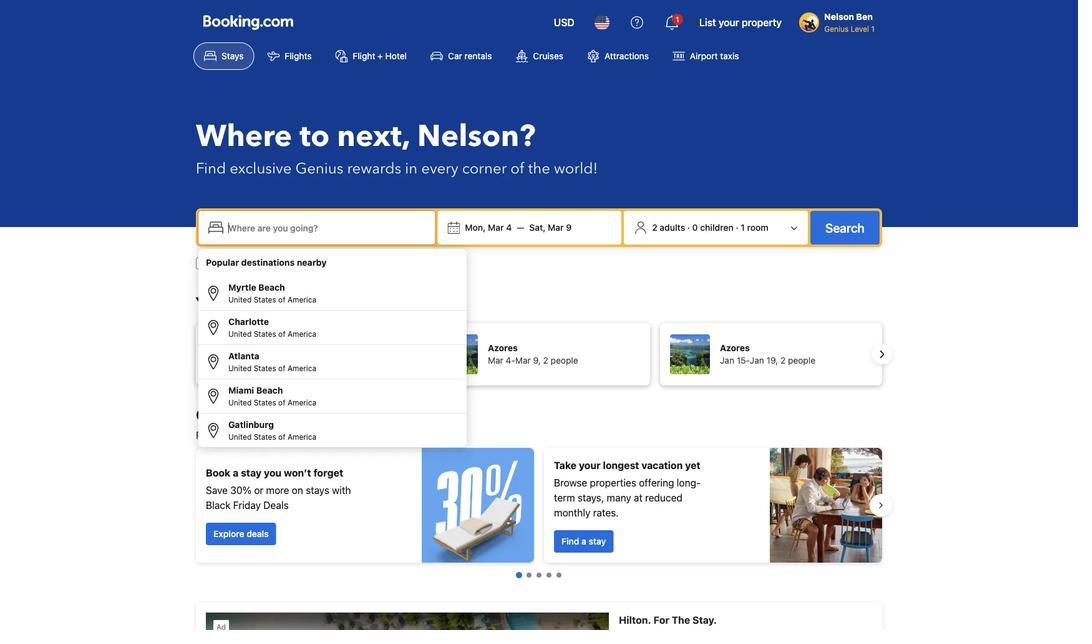 Task type: describe. For each thing, give the bounding box(es) containing it.
search
[[826, 220, 865, 235]]

adults
[[660, 223, 686, 233]]

your
[[196, 293, 229, 314]]

a for book
[[233, 467, 239, 479]]

stays link
[[194, 42, 254, 70]]

looking
[[340, 258, 370, 268]]

2 adults · 0 children · 1 room button
[[629, 216, 804, 240]]

offers
[[336, 430, 363, 442]]

and
[[283, 430, 299, 442]]

rates.
[[594, 507, 619, 519]]

myrtle
[[229, 283, 256, 293]]

america for gatlinburg
[[288, 433, 317, 441]]

exclusive
[[230, 158, 292, 179]]

rentals
[[465, 51, 492, 61]]

4
[[506, 223, 512, 233]]

19,
[[767, 356, 779, 366]]

traveling
[[228, 258, 263, 268]]

world!
[[554, 158, 598, 179]]

your for list
[[719, 17, 740, 28]]

browse
[[554, 477, 588, 489]]

usd button
[[547, 7, 582, 37]]

azores mar 4-mar 9, 2 people
[[488, 343, 579, 366]]

gatlinburg united states of america
[[229, 420, 317, 441]]

genius inside the where to next, nelson? find exclusive genius rewards in every corner of the world!
[[296, 158, 344, 179]]

flight
[[353, 51, 376, 61]]

of inside gatlinburg united states of america
[[279, 433, 286, 441]]

searches
[[287, 293, 351, 314]]

find inside the where to next, nelson? find exclusive genius rewards in every corner of the world!
[[196, 158, 226, 179]]

longest
[[603, 460, 640, 472]]

i'm
[[326, 258, 338, 268]]

popular
[[206, 258, 239, 268]]

1 inside 2 adults · 0 children · 1 room button
[[741, 223, 745, 233]]

flight + hotel
[[353, 51, 407, 61]]

find a stay
[[562, 537, 606, 547]]

where to next, nelson? find exclusive genius rewards in every corner of the world!
[[196, 116, 598, 179]]

search for black friday deals on stays image
[[422, 448, 534, 563]]

save
[[206, 485, 228, 497]]

mon, mar 4 — sat, mar 9
[[465, 223, 572, 233]]

people inside são joão mar 4-mar 9, 2 people
[[319, 356, 346, 366]]

i'm looking for flights
[[326, 258, 410, 268]]

deals,
[[253, 430, 280, 442]]

promotions,
[[196, 430, 250, 442]]

you inside offers promotions, deals, and special offers for you
[[381, 430, 397, 442]]

america for atlanta
[[288, 364, 317, 373]]

offers main content
[[186, 406, 893, 631]]

joão
[[274, 343, 295, 353]]

são
[[256, 343, 272, 353]]

more
[[266, 485, 289, 497]]

stays,
[[578, 492, 605, 504]]

yet
[[686, 460, 701, 472]]

take your longest vacation yet image
[[770, 448, 883, 563]]

4- inside azores mar 4-mar 9, 2 people
[[506, 356, 516, 366]]

mon, mar 4 button
[[460, 217, 517, 239]]

for for traveling
[[265, 258, 276, 268]]

recent
[[233, 293, 283, 314]]

miami
[[229, 386, 254, 396]]

you inside the book a stay you won't forget save 30% or more on stays with black friday deals
[[264, 467, 282, 479]]

nelson?
[[418, 116, 536, 157]]

states inside myrtle beach united states of america
[[254, 295, 276, 304]]

of inside myrtle beach united states of america
[[279, 295, 286, 304]]

destinations
[[241, 258, 295, 268]]

9, inside são joão mar 4-mar 9, 2 people
[[301, 356, 309, 366]]

1 button
[[657, 7, 687, 37]]

9, inside azores mar 4-mar 9, 2 people
[[534, 356, 541, 366]]

myrtle beach united states of america
[[229, 283, 317, 304]]

car rentals link
[[420, 42, 503, 70]]

—
[[517, 223, 525, 233]]

rewards
[[347, 158, 402, 179]]

airport taxis
[[690, 51, 740, 61]]

1 jan from the left
[[721, 356, 735, 366]]

corner
[[462, 158, 507, 179]]

search button
[[811, 211, 880, 245]]

gatlinburg
[[229, 420, 274, 430]]

airport taxis link
[[662, 42, 750, 70]]

states inside the miami beach united states of america
[[254, 398, 276, 407]]

of inside 'charlotte united states of america'
[[279, 330, 286, 338]]

car rentals
[[448, 51, 492, 61]]

take
[[554, 460, 577, 472]]

where
[[196, 116, 292, 157]]

list box containing popular destinations nearby
[[199, 249, 467, 448]]

Where are you going? field
[[224, 217, 430, 239]]

offering
[[639, 477, 675, 489]]

vacation
[[642, 460, 683, 472]]

2 adults · 0 children · 1 room
[[653, 223, 769, 233]]

attractions link
[[577, 42, 660, 70]]

stay for find
[[589, 537, 606, 547]]

1 · from the left
[[688, 223, 691, 233]]

+
[[378, 51, 383, 61]]

of inside the miami beach united states of america
[[279, 398, 286, 407]]

united for charlotte
[[229, 330, 252, 338]]

nearby
[[297, 258, 327, 268]]

nelson
[[825, 12, 855, 22]]

i'm
[[214, 258, 226, 268]]



Task type: vqa. For each thing, say whether or not it's contained in the screenshot.
Take your
yes



Task type: locate. For each thing, give the bounding box(es) containing it.
1 4- from the left
[[274, 356, 283, 366]]

4 america from the top
[[288, 398, 317, 407]]

2 america from the top
[[288, 330, 317, 338]]

beach inside the miami beach united states of america
[[256, 386, 283, 396]]

people for mar 4-mar 9, 2 people
[[551, 356, 579, 366]]

stays
[[222, 51, 244, 61]]

1 horizontal spatial 9,
[[534, 356, 541, 366]]

children
[[701, 223, 734, 233]]

0 horizontal spatial 4-
[[274, 356, 283, 366]]

progress bar inside offers main content
[[516, 573, 562, 579]]

sat,
[[530, 223, 546, 233]]

people inside azores jan 15-jan 19, 2 people
[[789, 356, 816, 366]]

people inside azores mar 4-mar 9, 2 people
[[551, 356, 579, 366]]

1 right "level"
[[872, 24, 875, 33]]

term
[[554, 492, 576, 504]]

5 united from the top
[[229, 433, 252, 441]]

2 azores from the left
[[721, 343, 750, 353]]

monthly
[[554, 507, 591, 519]]

you
[[381, 430, 397, 442], [264, 467, 282, 479]]

0 vertical spatial stay
[[241, 467, 262, 479]]

1 vertical spatial find
[[562, 537, 580, 547]]

azores for jan
[[721, 343, 750, 353]]

3 states from the top
[[254, 364, 276, 373]]

sat, mar 9 button
[[525, 217, 577, 239]]

0 horizontal spatial ·
[[688, 223, 691, 233]]

america down nearby
[[288, 295, 317, 304]]

4 united from the top
[[229, 398, 252, 407]]

2 region from the top
[[186, 443, 893, 568]]

cruises
[[533, 51, 564, 61]]

1 vertical spatial stay
[[589, 537, 606, 547]]

jan left "19,"
[[750, 356, 765, 366]]

2 horizontal spatial 1
[[872, 24, 875, 33]]

2 inside azores mar 4-mar 9, 2 people
[[544, 356, 549, 366]]

1 vertical spatial genius
[[296, 158, 344, 179]]

2 horizontal spatial people
[[789, 356, 816, 366]]

3 people from the left
[[789, 356, 816, 366]]

1 vertical spatial your
[[579, 460, 601, 472]]

united inside the miami beach united states of america
[[229, 398, 252, 407]]

1 vertical spatial 1
[[872, 24, 875, 33]]

1 america from the top
[[288, 295, 317, 304]]

find a stay link
[[554, 531, 614, 553]]

1 horizontal spatial you
[[381, 430, 397, 442]]

ben
[[857, 12, 873, 22]]

1 vertical spatial beach
[[256, 386, 283, 396]]

3 america from the top
[[288, 364, 317, 373]]

room
[[748, 223, 769, 233]]

1
[[676, 15, 680, 24], [872, 24, 875, 33], [741, 223, 745, 233]]

0 vertical spatial beach
[[259, 283, 285, 293]]

your recent searches
[[196, 293, 351, 314]]

of inside the where to next, nelson? find exclusive genius rewards in every corner of the world!
[[511, 158, 525, 179]]

states inside gatlinburg united states of america
[[254, 433, 276, 441]]

genius down nelson
[[825, 24, 849, 33]]

usd
[[554, 17, 575, 28]]

car
[[448, 51, 462, 61]]

9
[[567, 223, 572, 233]]

2 united from the top
[[229, 330, 252, 338]]

united down charlotte
[[229, 330, 252, 338]]

beach for myrtle beach
[[259, 283, 285, 293]]

america down joão
[[288, 364, 317, 373]]

0 horizontal spatial 1
[[676, 15, 680, 24]]

4 states from the top
[[254, 398, 276, 407]]

for left flights on the left of page
[[372, 258, 383, 268]]

beach up your recent searches
[[259, 283, 285, 293]]

atlanta united states of america
[[229, 351, 317, 373]]

2 people from the left
[[551, 356, 579, 366]]

0 vertical spatial you
[[381, 430, 397, 442]]

america for charlotte
[[288, 330, 317, 338]]

2 9, from the left
[[534, 356, 541, 366]]

list box
[[199, 249, 467, 448]]

a right book
[[233, 467, 239, 479]]

0 vertical spatial 1
[[676, 15, 680, 24]]

level
[[851, 24, 870, 33]]

america inside gatlinburg united states of america
[[288, 433, 317, 441]]

hotel
[[386, 51, 407, 61]]

1 horizontal spatial your
[[719, 17, 740, 28]]

stay up the or
[[241, 467, 262, 479]]

america up and
[[288, 398, 317, 407]]

america inside the miami beach united states of america
[[288, 398, 317, 407]]

·
[[688, 223, 691, 233], [736, 223, 739, 233]]

1 horizontal spatial 4-
[[506, 356, 516, 366]]

a for find
[[582, 537, 587, 547]]

in
[[405, 158, 418, 179]]

deals
[[264, 500, 289, 512]]

for
[[265, 258, 276, 268], [372, 258, 383, 268], [365, 430, 378, 442]]

0 horizontal spatial you
[[264, 467, 282, 479]]

united inside 'charlotte united states of america'
[[229, 330, 252, 338]]

america inside 'charlotte united states of america'
[[288, 330, 317, 338]]

states up são
[[254, 330, 276, 338]]

0 horizontal spatial a
[[233, 467, 239, 479]]

stays
[[306, 485, 330, 497]]

popular destinations nearby group
[[199, 277, 467, 448]]

a inside the book a stay you won't forget save 30% or more on stays with black friday deals
[[233, 467, 239, 479]]

states for atlanta
[[254, 364, 276, 373]]

1 horizontal spatial stay
[[589, 537, 606, 547]]

on
[[292, 485, 303, 497]]

united
[[229, 295, 252, 304], [229, 330, 252, 338], [229, 364, 252, 373], [229, 398, 252, 407], [229, 433, 252, 441]]

america right deals,
[[288, 433, 317, 441]]

region containing take your longest vacation yet
[[186, 443, 893, 568]]

united down atlanta
[[229, 364, 252, 373]]

0 horizontal spatial genius
[[296, 158, 344, 179]]

with
[[332, 485, 351, 497]]

of inside atlanta united states of america
[[279, 364, 286, 373]]

0
[[693, 223, 698, 233]]

property
[[742, 17, 782, 28]]

flights link
[[257, 42, 322, 70]]

take your longest vacation yet browse properties offering long- term stays, many at reduced monthly rates.
[[554, 460, 701, 519]]

1 people from the left
[[319, 356, 346, 366]]

flights
[[385, 258, 410, 268]]

stay inside the book a stay you won't forget save 30% or more on stays with black friday deals
[[241, 467, 262, 479]]

atlanta
[[229, 351, 260, 362]]

30%
[[230, 485, 252, 497]]

0 horizontal spatial stay
[[241, 467, 262, 479]]

3 united from the top
[[229, 364, 252, 373]]

stay for book
[[241, 467, 262, 479]]

states for gatlinburg
[[254, 433, 276, 441]]

2 inside azores jan 15-jan 19, 2 people
[[781, 356, 786, 366]]

list your property
[[700, 17, 782, 28]]

for inside offers promotions, deals, and special offers for you
[[365, 430, 378, 442]]

america
[[288, 295, 317, 304], [288, 330, 317, 338], [288, 364, 317, 373], [288, 398, 317, 407], [288, 433, 317, 441]]

progress bar
[[516, 573, 562, 579]]

1 azores from the left
[[488, 343, 518, 353]]

0 vertical spatial find
[[196, 158, 226, 179]]

azores inside azores jan 15-jan 19, 2 people
[[721, 343, 750, 353]]

2 jan from the left
[[750, 356, 765, 366]]

5 states from the top
[[254, 433, 276, 441]]

you right offers
[[381, 430, 397, 442]]

0 horizontal spatial 9,
[[301, 356, 309, 366]]

1 horizontal spatial jan
[[750, 356, 765, 366]]

· right children
[[736, 223, 739, 233]]

nelson ben genius level 1
[[825, 12, 875, 33]]

2 inside são joão mar 4-mar 9, 2 people
[[311, 356, 316, 366]]

beach right miami
[[256, 386, 283, 396]]

beach for miami beach
[[256, 386, 283, 396]]

deals
[[247, 529, 269, 539]]

charlotte
[[229, 317, 269, 327]]

0 horizontal spatial jan
[[721, 356, 735, 366]]

· left 0 in the right top of the page
[[688, 223, 691, 233]]

next,
[[337, 116, 410, 157]]

2 · from the left
[[736, 223, 739, 233]]

2 vertical spatial 1
[[741, 223, 745, 233]]

next image
[[875, 347, 890, 362]]

states down são
[[254, 364, 276, 373]]

1 vertical spatial you
[[264, 467, 282, 479]]

attractions
[[605, 51, 649, 61]]

0 horizontal spatial azores
[[488, 343, 518, 353]]

states down myrtle
[[254, 295, 276, 304]]

0 horizontal spatial people
[[319, 356, 346, 366]]

explore
[[214, 529, 244, 539]]

1 vertical spatial region
[[186, 443, 893, 568]]

united for gatlinburg
[[229, 433, 252, 441]]

list
[[700, 17, 717, 28]]

united inside gatlinburg united states of america
[[229, 433, 252, 441]]

explore deals
[[214, 529, 269, 539]]

a
[[233, 467, 239, 479], [582, 537, 587, 547]]

1 left room
[[741, 223, 745, 233]]

1 horizontal spatial people
[[551, 356, 579, 366]]

america inside myrtle beach united states of america
[[288, 295, 317, 304]]

4- inside são joão mar 4-mar 9, 2 people
[[274, 356, 283, 366]]

find inside region
[[562, 537, 580, 547]]

1 left list on the right top
[[676, 15, 680, 24]]

black
[[206, 500, 231, 512]]

region
[[186, 318, 893, 391], [186, 443, 893, 568]]

1 horizontal spatial azores
[[721, 343, 750, 353]]

1 inside nelson ben genius level 1
[[872, 24, 875, 33]]

work
[[279, 258, 298, 268]]

booking.com image
[[204, 15, 293, 30]]

list your property link
[[692, 7, 790, 37]]

jan left 15-
[[721, 356, 735, 366]]

your right list on the right top
[[719, 17, 740, 28]]

special
[[302, 430, 334, 442]]

your inside take your longest vacation yet browse properties offering long- term stays, many at reduced monthly rates.
[[579, 460, 601, 472]]

5 america from the top
[[288, 433, 317, 441]]

for left work
[[265, 258, 276, 268]]

united inside atlanta united states of america
[[229, 364, 252, 373]]

offers promotions, deals, and special offers for you
[[196, 406, 397, 442]]

america up são joão mar 4-mar 9, 2 people
[[288, 330, 317, 338]]

genius down to
[[296, 158, 344, 179]]

charlotte united states of america
[[229, 317, 317, 338]]

genius inside nelson ben genius level 1
[[825, 24, 849, 33]]

2 4- from the left
[[506, 356, 516, 366]]

stay down rates.
[[589, 537, 606, 547]]

2 states from the top
[[254, 330, 276, 338]]

taxis
[[721, 51, 740, 61]]

miami beach united states of america
[[229, 386, 317, 407]]

azores inside azores mar 4-mar 9, 2 people
[[488, 343, 518, 353]]

people
[[319, 356, 346, 366], [551, 356, 579, 366], [789, 356, 816, 366]]

region containing são joão
[[186, 318, 893, 391]]

azores for mar
[[488, 343, 518, 353]]

to
[[300, 116, 330, 157]]

0 vertical spatial region
[[186, 318, 893, 391]]

book a stay you won't forget save 30% or more on stays with black friday deals
[[206, 467, 351, 512]]

won't
[[284, 467, 311, 479]]

0 vertical spatial your
[[719, 17, 740, 28]]

0 horizontal spatial your
[[579, 460, 601, 472]]

1 horizontal spatial find
[[562, 537, 580, 547]]

airport
[[690, 51, 718, 61]]

find down where
[[196, 158, 226, 179]]

america inside atlanta united states of america
[[288, 364, 317, 373]]

for right offers
[[365, 430, 378, 442]]

1 states from the top
[[254, 295, 276, 304]]

states up gatlinburg
[[254, 398, 276, 407]]

1 horizontal spatial genius
[[825, 24, 849, 33]]

1 vertical spatial a
[[582, 537, 587, 547]]

beach inside myrtle beach united states of america
[[259, 283, 285, 293]]

states for charlotte
[[254, 330, 276, 338]]

explore deals link
[[206, 523, 276, 546]]

states down gatlinburg
[[254, 433, 276, 441]]

reduced
[[646, 492, 683, 504]]

beach
[[259, 283, 285, 293], [256, 386, 283, 396]]

1 9, from the left
[[301, 356, 309, 366]]

states inside atlanta united states of america
[[254, 364, 276, 373]]

1 horizontal spatial 1
[[741, 223, 745, 233]]

united for atlanta
[[229, 364, 252, 373]]

united down gatlinburg
[[229, 433, 252, 441]]

for for looking
[[372, 258, 383, 268]]

1 horizontal spatial a
[[582, 537, 587, 547]]

your account menu nelson ben genius level 1 element
[[800, 6, 880, 34]]

1 horizontal spatial ·
[[736, 223, 739, 233]]

you up more
[[264, 467, 282, 479]]

1 inside 1 dropdown button
[[676, 15, 680, 24]]

2
[[653, 223, 658, 233], [311, 356, 316, 366], [544, 356, 549, 366], [781, 356, 786, 366]]

your right the take
[[579, 460, 601, 472]]

0 vertical spatial genius
[[825, 24, 849, 33]]

0 vertical spatial a
[[233, 467, 239, 479]]

1 united from the top
[[229, 295, 252, 304]]

united down miami
[[229, 398, 252, 407]]

i'm traveling for work
[[214, 258, 298, 268]]

a down monthly
[[582, 537, 587, 547]]

a inside find a stay link
[[582, 537, 587, 547]]

book
[[206, 467, 231, 479]]

people for jan 15-jan 19, 2 people
[[789, 356, 816, 366]]

united down myrtle
[[229, 295, 252, 304]]

united inside myrtle beach united states of america
[[229, 295, 252, 304]]

long-
[[677, 477, 701, 489]]

properties
[[590, 477, 637, 489]]

of
[[511, 158, 525, 179], [279, 295, 286, 304], [279, 330, 286, 338], [279, 364, 286, 373], [279, 398, 286, 407], [279, 433, 286, 441]]

2 inside button
[[653, 223, 658, 233]]

states inside 'charlotte united states of america'
[[254, 330, 276, 338]]

1 region from the top
[[186, 318, 893, 391]]

find down monthly
[[562, 537, 580, 547]]

0 horizontal spatial find
[[196, 158, 226, 179]]

your for take
[[579, 460, 601, 472]]



